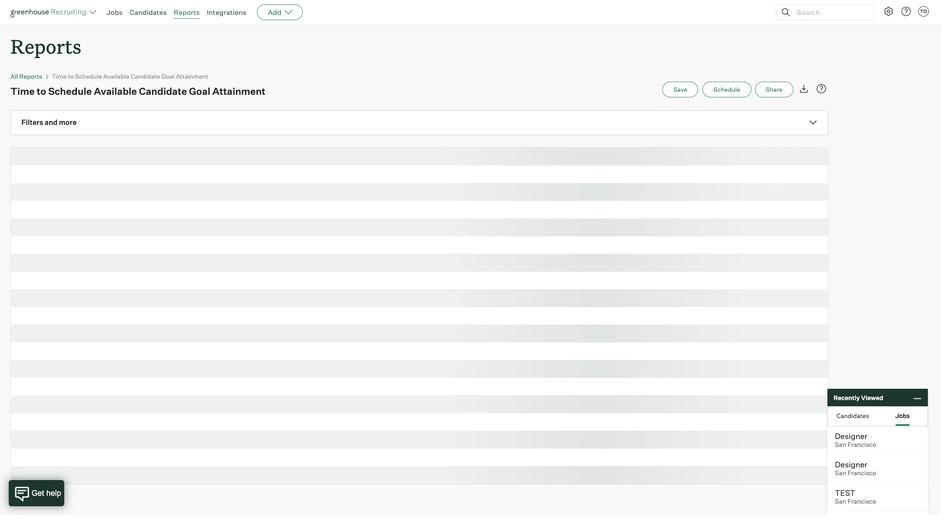Task type: locate. For each thing, give the bounding box(es) containing it.
designer san francisco
[[835, 431, 877, 449], [835, 460, 877, 477]]

2 designer san francisco from the top
[[835, 460, 877, 477]]

1 francisco from the top
[[848, 441, 877, 449]]

0 horizontal spatial jobs
[[107, 8, 123, 17]]

reports
[[174, 8, 200, 17], [10, 33, 81, 59], [19, 73, 42, 80]]

integrations
[[207, 8, 247, 17]]

1 horizontal spatial jobs
[[896, 412, 910, 419]]

1 vertical spatial jobs
[[896, 412, 910, 419]]

1 vertical spatial san
[[835, 469, 847, 477]]

jobs
[[107, 8, 123, 17], [896, 412, 910, 419]]

reports right all
[[19, 73, 42, 80]]

time right 'all reports'
[[52, 73, 67, 80]]

td button
[[917, 4, 931, 18]]

0 horizontal spatial time
[[10, 85, 35, 97]]

0 vertical spatial available
[[103, 73, 129, 80]]

candidates down the recently viewed
[[837, 412, 870, 419]]

0 vertical spatial time
[[52, 73, 67, 80]]

time down all reports link
[[10, 85, 35, 97]]

to
[[68, 73, 74, 80], [37, 85, 46, 97]]

designer san francisco down the recently viewed
[[835, 431, 877, 449]]

1 horizontal spatial candidates
[[837, 412, 870, 419]]

designer up test
[[835, 460, 868, 469]]

goal
[[161, 73, 175, 80], [189, 85, 210, 97]]

td
[[920, 8, 928, 14]]

1 vertical spatial goal
[[189, 85, 210, 97]]

1 vertical spatial attainment
[[212, 85, 266, 97]]

2 vertical spatial san
[[835, 498, 847, 506]]

1 vertical spatial time to schedule available candidate goal attainment
[[10, 85, 266, 97]]

0 horizontal spatial goal
[[161, 73, 175, 80]]

faq image
[[817, 84, 827, 94]]

candidate
[[131, 73, 160, 80], [139, 85, 187, 97]]

0 vertical spatial designer san francisco
[[835, 431, 877, 449]]

configure image
[[884, 6, 894, 17]]

0 horizontal spatial attainment
[[176, 73, 208, 80]]

save and schedule this report to revisit it! element
[[663, 82, 703, 98]]

schedule
[[75, 73, 102, 80], [48, 85, 92, 97], [714, 86, 741, 93]]

1 vertical spatial designer san francisco
[[835, 460, 877, 477]]

2 vertical spatial reports
[[19, 73, 42, 80]]

reports link
[[174, 8, 200, 17]]

1 vertical spatial candidates
[[837, 412, 870, 419]]

designer down recently at the right bottom
[[835, 431, 868, 441]]

1 horizontal spatial time
[[52, 73, 67, 80]]

1 vertical spatial designer
[[835, 460, 868, 469]]

0 horizontal spatial to
[[37, 85, 46, 97]]

time to schedule available candidate goal attainment
[[52, 73, 208, 80], [10, 85, 266, 97]]

1 vertical spatial francisco
[[848, 469, 877, 477]]

all reports
[[10, 73, 42, 80]]

3 san from the top
[[835, 498, 847, 506]]

greenhouse recruiting image
[[10, 7, 89, 17]]

all
[[10, 73, 18, 80]]

san
[[835, 441, 847, 449], [835, 469, 847, 477], [835, 498, 847, 506]]

test san francisco
[[835, 488, 877, 506]]

designer
[[835, 431, 868, 441], [835, 460, 868, 469]]

tab list
[[828, 407, 928, 426]]

0 vertical spatial san
[[835, 441, 847, 449]]

0 vertical spatial goal
[[161, 73, 175, 80]]

reports right candidates link
[[174, 8, 200, 17]]

0 vertical spatial designer
[[835, 431, 868, 441]]

0 vertical spatial candidates
[[130, 8, 167, 17]]

2 vertical spatial francisco
[[848, 498, 877, 506]]

0 vertical spatial jobs
[[107, 8, 123, 17]]

1 horizontal spatial attainment
[[212, 85, 266, 97]]

1 vertical spatial available
[[94, 85, 137, 97]]

0 vertical spatial to
[[68, 73, 74, 80]]

Search text field
[[795, 6, 866, 19]]

recently
[[834, 394, 860, 401]]

1 vertical spatial time
[[10, 85, 35, 97]]

candidates right jobs link
[[130, 8, 167, 17]]

all reports link
[[10, 73, 42, 80]]

1 designer san francisco from the top
[[835, 431, 877, 449]]

reports down greenhouse recruiting image
[[10, 33, 81, 59]]

1 horizontal spatial to
[[68, 73, 74, 80]]

attainment
[[176, 73, 208, 80], [212, 85, 266, 97]]

designer san francisco up test
[[835, 460, 877, 477]]

3 francisco from the top
[[848, 498, 877, 506]]

0 vertical spatial attainment
[[176, 73, 208, 80]]

time
[[52, 73, 67, 80], [10, 85, 35, 97]]

candidates
[[130, 8, 167, 17], [837, 412, 870, 419]]

0 vertical spatial francisco
[[848, 441, 877, 449]]

francisco
[[848, 441, 877, 449], [848, 469, 877, 477], [848, 498, 877, 506]]

available
[[103, 73, 129, 80], [94, 85, 137, 97]]



Task type: vqa. For each thing, say whether or not it's contained in the screenshot.
the Greenhouse Recruiting image
yes



Task type: describe. For each thing, give the bounding box(es) containing it.
schedule button
[[703, 82, 752, 98]]

1 vertical spatial candidate
[[139, 85, 187, 97]]

2 francisco from the top
[[848, 469, 877, 477]]

jobs link
[[107, 8, 123, 17]]

francisco inside test san francisco
[[848, 498, 877, 506]]

0 horizontal spatial candidates
[[130, 8, 167, 17]]

2 san from the top
[[835, 469, 847, 477]]

save button
[[663, 82, 699, 98]]

and
[[45, 118, 57, 127]]

share button
[[755, 82, 794, 98]]

0 vertical spatial time to schedule available candidate goal attainment
[[52, 73, 208, 80]]

viewed
[[862, 394, 884, 401]]

san inside test san francisco
[[835, 498, 847, 506]]

add
[[268, 8, 282, 17]]

save
[[674, 86, 688, 93]]

download image
[[799, 84, 810, 94]]

time to schedule available candidate goal attainment link
[[52, 73, 208, 80]]

tab list containing candidates
[[828, 407, 928, 426]]

td button
[[919, 6, 929, 17]]

1 vertical spatial reports
[[10, 33, 81, 59]]

integrations link
[[207, 8, 247, 17]]

filters and more
[[21, 118, 77, 127]]

1 vertical spatial to
[[37, 85, 46, 97]]

test
[[835, 488, 856, 498]]

1 horizontal spatial goal
[[189, 85, 210, 97]]

1 san from the top
[[835, 441, 847, 449]]

0 vertical spatial candidate
[[131, 73, 160, 80]]

schedule inside button
[[714, 86, 741, 93]]

candidates link
[[130, 8, 167, 17]]

more
[[59, 118, 77, 127]]

1 designer from the top
[[835, 431, 868, 441]]

share
[[766, 86, 783, 93]]

2 designer from the top
[[835, 460, 868, 469]]

filters
[[21, 118, 43, 127]]

recently viewed
[[834, 394, 884, 401]]

0 vertical spatial reports
[[174, 8, 200, 17]]

add button
[[257, 4, 303, 20]]



